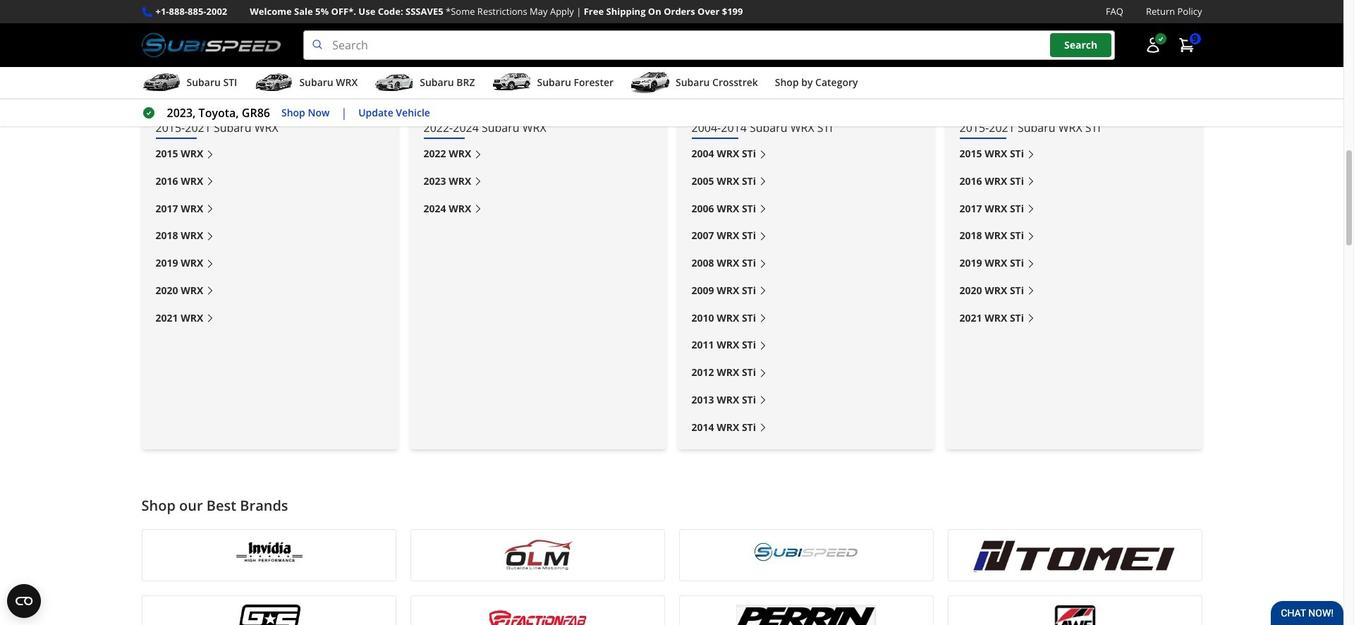 Task type: describe. For each thing, give the bounding box(es) containing it.
perrin logo image
[[688, 604, 924, 625]]

a subaru wrx thumbnail image image
[[254, 72, 294, 93]]

2015-2021 wrx sti aftermarket parts image
[[946, 0, 1202, 107]]

open widget image
[[7, 584, 41, 618]]

2022-2024 wrx mods image
[[410, 0, 666, 107]]

awe tuning logo image
[[957, 604, 1193, 625]]



Task type: locate. For each thing, give the bounding box(es) containing it.
wrx sti mods image
[[678, 0, 934, 107]]

search input field
[[304, 30, 1115, 60]]

olm logo image
[[419, 538, 656, 572]]

2015-21 wrx mods image
[[141, 0, 398, 107]]

a subaru crosstrek thumbnail image image
[[631, 72, 670, 93]]

subispeed logo image
[[688, 538, 924, 572]]

a subaru sti thumbnail image image
[[141, 72, 181, 93]]

subispeed logo image
[[141, 30, 281, 60]]

a subaru forester thumbnail image image
[[492, 72, 532, 93]]

grimmspeed logo image
[[151, 604, 387, 625]]

button image
[[1145, 37, 1162, 54]]

invidia logo image
[[151, 538, 387, 572]]

factionfab logo image
[[419, 604, 656, 625]]

tomei logo image
[[957, 538, 1193, 572]]

a subaru brz thumbnail image image
[[375, 72, 414, 93]]



Task type: vqa. For each thing, say whether or not it's contained in the screenshot.
Button image
yes



